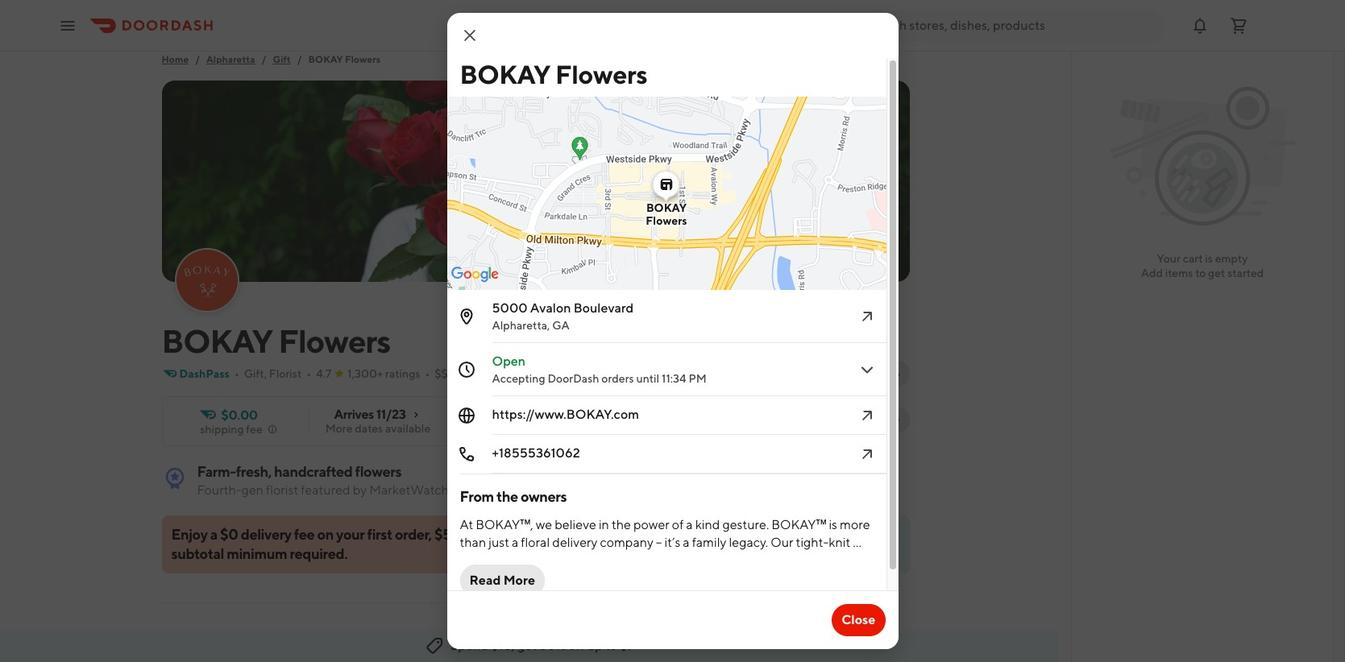 Task type: describe. For each thing, give the bounding box(es) containing it.
+18555361062
[[492, 446, 580, 461]]

farm-
[[197, 463, 236, 480]]

fee inside enjoy a $0 delivery fee on your first order, $5 subtotal minimum required.
[[294, 526, 315, 543]]

alpharetta,
[[492, 319, 550, 332]]

3 • from the left
[[425, 367, 430, 380]]

4.7
[[316, 367, 331, 380]]

0 vertical spatial fee
[[246, 423, 263, 436]]

$0.00
[[221, 408, 258, 423]]

avalon
[[530, 301, 571, 316]]

save button
[[842, 407, 909, 433]]

more info
[[848, 367, 900, 380]]

minimum
[[227, 546, 287, 563]]

home link
[[162, 52, 189, 68]]

$7
[[620, 638, 634, 654]]

to for items
[[1195, 267, 1206, 280]]

dates
[[355, 422, 383, 435]]

more dates available image
[[409, 409, 422, 421]]

map region
[[248, 0, 1073, 401]]

and
[[451, 483, 473, 498]]

next button of carousel image
[[890, 646, 903, 658]]

fourth-
[[197, 483, 241, 498]]

fresh,
[[236, 463, 271, 480]]

2 • from the left
[[306, 367, 311, 380]]

on
[[317, 526, 334, 543]]

up
[[587, 638, 603, 654]]

until
[[636, 372, 659, 385]]

items
[[1165, 267, 1193, 280]]

https://www.bokay.com
[[492, 407, 639, 422]]

read more
[[469, 573, 535, 588]]

your
[[336, 526, 365, 543]]

30%
[[539, 638, 566, 654]]

flowers
[[355, 463, 401, 480]]

to for up
[[605, 638, 617, 654]]

info
[[879, 367, 900, 380]]

dashpass •
[[179, 367, 239, 380]]

$$
[[435, 367, 448, 380]]

morningstar.
[[476, 483, 548, 498]]

close button
[[832, 604, 885, 637]]

powered by google image
[[451, 267, 498, 283]]

open menu image
[[58, 16, 77, 35]]

close
[[841, 612, 876, 628]]

notification bell image
[[1190, 16, 1210, 35]]

5000 avalon boulevard alpharetta, ga
[[492, 301, 634, 332]]

alpharetta
[[206, 53, 255, 65]]

1,300+ ratings •
[[348, 367, 430, 380]]

1 click item image from the top
[[857, 307, 876, 326]]

by
[[353, 483, 367, 498]]

$15,
[[491, 638, 515, 654]]

11/23
[[376, 407, 406, 422]]

arrives 11/23
[[334, 407, 406, 422]]

marketwatch
[[369, 483, 449, 498]]

1 vertical spatial get
[[517, 638, 537, 654]]

enjoy a $0 delivery fee on your first order, $5 subtotal minimum required.
[[171, 526, 451, 563]]

delivery
[[241, 526, 291, 543]]

enjoy
[[171, 526, 208, 543]]

more info button
[[823, 361, 909, 387]]

home / alpharetta / gift / bokay flowers
[[162, 53, 380, 65]]

3 / from the left
[[297, 53, 302, 65]]

save
[[875, 413, 900, 426]]

your cart is empty add items to get started
[[1141, 252, 1264, 280]]

$0
[[220, 526, 238, 543]]

gift
[[273, 53, 291, 65]]

5000
[[492, 301, 528, 316]]



Task type: locate. For each thing, give the bounding box(es) containing it.
is
[[1205, 252, 1213, 265]]

2 horizontal spatial /
[[297, 53, 302, 65]]

more dates available
[[325, 422, 431, 435]]

click item image
[[857, 307, 876, 326], [857, 406, 876, 426], [857, 445, 876, 464]]

ga
[[552, 319, 570, 332]]

/ right home
[[195, 53, 200, 65]]

read more button
[[460, 565, 545, 597]]

florist
[[266, 483, 298, 498]]

0 horizontal spatial more
[[325, 422, 353, 435]]

• left '4.7' in the bottom of the page
[[306, 367, 311, 380]]

1 vertical spatial fee
[[294, 526, 315, 543]]

2 horizontal spatial •
[[425, 367, 430, 380]]

fee right the shipping
[[246, 423, 263, 436]]

click item image down more info button
[[857, 406, 876, 426]]

bokay flowers dialog
[[248, 0, 1073, 650]]

featured
[[301, 483, 350, 498]]

to
[[1195, 267, 1206, 280], [605, 638, 617, 654]]

0 vertical spatial click item image
[[857, 307, 876, 326]]

pm
[[689, 372, 707, 385]]

accepting
[[492, 372, 545, 385]]

0 vertical spatial to
[[1195, 267, 1206, 280]]

0 horizontal spatial get
[[517, 638, 537, 654]]

1 / from the left
[[195, 53, 200, 65]]

more inside button
[[503, 573, 535, 588]]

get right $15,
[[517, 638, 537, 654]]

dashpass
[[179, 367, 230, 380]]

orders
[[601, 372, 634, 385]]

click item image for +18555361062
[[857, 445, 876, 464]]

get
[[1208, 267, 1225, 280], [517, 638, 537, 654]]

$5
[[434, 526, 451, 543]]

owners
[[521, 488, 567, 505]]

1 horizontal spatial •
[[306, 367, 311, 380]]

more
[[848, 367, 876, 380], [325, 422, 353, 435], [503, 573, 535, 588]]

previous button of carousel image
[[858, 646, 871, 658]]

gift, florist
[[244, 367, 302, 380]]

doordash
[[547, 372, 599, 385]]

arrives
[[334, 407, 374, 422]]

get inside your cart is empty add items to get started
[[1208, 267, 1225, 280]]

•
[[234, 367, 239, 380], [306, 367, 311, 380], [425, 367, 430, 380]]

1,300+
[[348, 367, 383, 380]]

1 vertical spatial click item image
[[857, 406, 876, 426]]

handcrafted
[[274, 463, 352, 480]]

2 click item image from the top
[[857, 406, 876, 426]]

florist
[[269, 367, 302, 380]]

1 horizontal spatial more
[[503, 573, 535, 588]]

0 horizontal spatial to
[[605, 638, 617, 654]]

read
[[469, 573, 501, 588]]

boulevard
[[574, 301, 634, 316]]

more for more info
[[848, 367, 876, 380]]

bokay flowers
[[460, 59, 648, 89], [646, 201, 687, 227], [646, 201, 687, 227], [162, 322, 390, 360]]

shipping
[[200, 423, 244, 436]]

1 vertical spatial more
[[325, 422, 353, 435]]

0 horizontal spatial •
[[234, 367, 239, 380]]

add
[[1141, 267, 1163, 280]]

/ right gift
[[297, 53, 302, 65]]

from the owners
[[460, 488, 567, 505]]

0 vertical spatial more
[[848, 367, 876, 380]]

open
[[492, 354, 526, 369]]

spend
[[450, 638, 488, 654]]

3 click item image from the top
[[857, 445, 876, 464]]

to inside your cart is empty add items to get started
[[1195, 267, 1206, 280]]

a
[[210, 526, 217, 543]]

the
[[496, 488, 518, 505]]

order,
[[395, 526, 432, 543]]

• left gift,
[[234, 367, 239, 380]]

1 vertical spatial to
[[605, 638, 617, 654]]

required.
[[290, 546, 347, 563]]

click item image for https://www.bokay.com
[[857, 406, 876, 426]]

more left the dates
[[325, 422, 353, 435]]

open accepting doordash orders until 11:34 pm
[[492, 354, 707, 385]]

to left "$7"
[[605, 638, 617, 654]]

2 vertical spatial click item image
[[857, 445, 876, 464]]

fee left on
[[294, 526, 315, 543]]

spend $15, get 30% off up to $7
[[450, 638, 634, 654]]

cart
[[1183, 252, 1203, 265]]

available
[[385, 422, 431, 435]]

get down is
[[1208, 267, 1225, 280]]

more inside button
[[848, 367, 876, 380]]

1 horizontal spatial to
[[1195, 267, 1206, 280]]

shipping fee
[[200, 423, 263, 436]]

0 vertical spatial get
[[1208, 267, 1225, 280]]

empty
[[1215, 252, 1248, 265]]

farm-fresh, handcrafted flowers fourth-gen florist featured by marketwatch and morningstar.
[[197, 463, 548, 498]]

first
[[367, 526, 392, 543]]

/ left gift
[[262, 53, 266, 65]]

2 / from the left
[[262, 53, 266, 65]]

home
[[162, 53, 189, 65]]

subtotal
[[171, 546, 224, 563]]

1 horizontal spatial /
[[262, 53, 266, 65]]

bokay
[[308, 53, 343, 65], [460, 59, 550, 89], [646, 201, 687, 214], [646, 201, 687, 214], [162, 322, 273, 360]]

bokay flowers image
[[162, 81, 909, 282], [176, 250, 237, 311]]

to down the cart at the top right
[[1195, 267, 1206, 280]]

more for more dates available
[[325, 422, 353, 435]]

more left info on the right of page
[[848, 367, 876, 380]]

from
[[460, 488, 494, 505]]

2 vertical spatial more
[[503, 573, 535, 588]]

11:34
[[662, 372, 686, 385]]

fee
[[246, 423, 263, 436], [294, 526, 315, 543]]

1 horizontal spatial fee
[[294, 526, 315, 543]]

click item image up click item icon
[[857, 307, 876, 326]]

click item image
[[857, 360, 876, 380]]

gen
[[241, 483, 264, 498]]

ratings
[[385, 367, 420, 380]]

more right read
[[503, 573, 535, 588]]

0 horizontal spatial fee
[[246, 423, 263, 436]]

gift link
[[273, 52, 291, 68]]

click item image down save button
[[857, 445, 876, 464]]

gift,
[[244, 367, 267, 380]]

close bokay flowers image
[[460, 26, 479, 45]]

started
[[1227, 267, 1264, 280]]

alpharetta link
[[206, 52, 255, 68]]

off
[[568, 638, 585, 654]]

1 • from the left
[[234, 367, 239, 380]]

your
[[1157, 252, 1181, 265]]

• left '$$'
[[425, 367, 430, 380]]

0 items, open order cart image
[[1229, 16, 1248, 35]]

1 horizontal spatial get
[[1208, 267, 1225, 280]]

/
[[195, 53, 200, 65], [262, 53, 266, 65], [297, 53, 302, 65]]

0 horizontal spatial /
[[195, 53, 200, 65]]

2 horizontal spatial more
[[848, 367, 876, 380]]



Task type: vqa. For each thing, say whether or not it's contained in the screenshot.
third Add button
no



